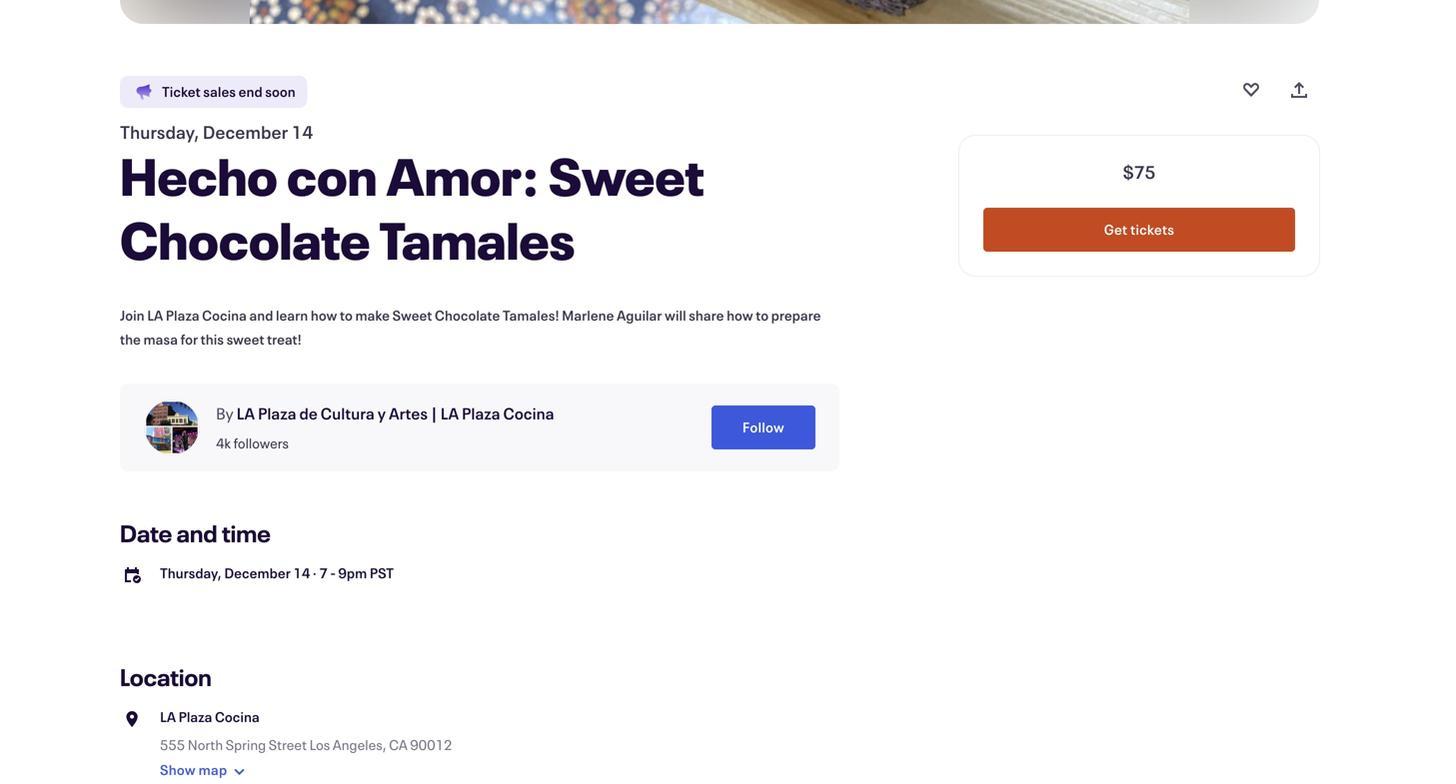 Task type: vqa. For each thing, say whether or not it's contained in the screenshot.
the share
yes



Task type: describe. For each thing, give the bounding box(es) containing it.
la inside la plaza cocina 555 north spring street los angeles, ca 90012
[[160, 708, 176, 727]]

learn
[[276, 306, 308, 325]]

chocolate inside the "thursday, december 14 hecho con amor: sweet chocolate tamales"
[[120, 205, 370, 274]]

hecho
[[120, 141, 278, 210]]

location
[[120, 662, 212, 693]]

amor:
[[387, 141, 539, 210]]

con
[[287, 141, 377, 210]]

join la plaza cocina and learn how to make sweet chocolate tamales! marlene aguilar will share how to prepare the masa for this sweet treat!
[[120, 306, 821, 349]]

thursday, december 14 · 7 - 9pm pst
[[160, 564, 394, 583]]

date
[[120, 518, 172, 549]]

by la plaza de cultura y artes | la plaza cocina 4k followers
[[216, 403, 554, 453]]

treat!
[[267, 330, 302, 349]]

prepare
[[771, 306, 821, 325]]

spring
[[226, 736, 266, 755]]

sweet inside the join la plaza cocina and learn how to make sweet chocolate tamales! marlene aguilar will share how to prepare the masa for this sweet treat!
[[392, 306, 432, 325]]

followers
[[233, 434, 289, 453]]

1 to from the left
[[340, 306, 353, 325]]

organizer profile element
[[120, 384, 840, 472]]

1 vertical spatial and
[[176, 518, 217, 549]]

7
[[319, 564, 328, 583]]

street
[[269, 736, 307, 755]]

|
[[431, 403, 438, 424]]

soon
[[265, 82, 296, 101]]

this
[[201, 330, 224, 349]]

la right by
[[237, 403, 255, 424]]

chocolate inside the join la plaza cocina and learn how to make sweet chocolate tamales! marlene aguilar will share how to prepare the masa for this sweet treat!
[[435, 306, 500, 325]]

cultura
[[321, 403, 375, 424]]

2 how from the left
[[727, 306, 753, 325]]

-
[[330, 564, 336, 583]]

cocina inside la plaza cocina 555 north spring street los angeles, ca 90012
[[215, 708, 260, 727]]

join
[[120, 306, 145, 325]]

december for ·
[[224, 564, 291, 583]]

tickets
[[1130, 220, 1175, 239]]

14 for 7
[[293, 564, 310, 583]]

get
[[1104, 220, 1128, 239]]

make
[[355, 306, 390, 325]]

sweet
[[226, 330, 264, 349]]

plaza inside la plaza cocina 555 north spring street los angeles, ca 90012
[[179, 708, 212, 727]]

get tickets
[[1104, 220, 1175, 239]]

·
[[313, 564, 317, 583]]

$75
[[1123, 160, 1156, 184]]

cocina inside by la plaza de cultura y artes | la plaza cocina 4k followers
[[503, 403, 554, 424]]

time
[[222, 518, 271, 549]]

follow button
[[712, 406, 816, 450]]

tamales
[[380, 205, 575, 274]]

ticket sales end soon
[[162, 82, 296, 101]]



Task type: locate. For each thing, give the bounding box(es) containing it.
the
[[120, 330, 141, 349]]

cocina up spring
[[215, 708, 260, 727]]

sweet
[[549, 141, 704, 210], [392, 306, 432, 325]]

how right share
[[727, 306, 753, 325]]

2 vertical spatial cocina
[[215, 708, 260, 727]]

marlene
[[562, 306, 614, 325]]

date and time
[[120, 518, 271, 549]]

chocolate
[[120, 205, 370, 274], [435, 306, 500, 325]]

1 horizontal spatial how
[[727, 306, 753, 325]]

1 vertical spatial december
[[224, 564, 291, 583]]

la up 555
[[160, 708, 176, 727]]

0 horizontal spatial sweet
[[392, 306, 432, 325]]

follow
[[743, 418, 785, 437]]

plaza left de
[[258, 403, 296, 424]]

and
[[249, 306, 273, 325], [176, 518, 217, 549]]

plaza
[[166, 306, 200, 325], [258, 403, 296, 424], [462, 403, 500, 424], [179, 708, 212, 727]]

4k
[[216, 434, 231, 453]]

1 how from the left
[[311, 306, 337, 325]]

la plaza cocina 555 north spring street los angeles, ca 90012
[[160, 708, 452, 755]]

0 vertical spatial 14
[[291, 120, 313, 144]]

14 down the soon
[[291, 120, 313, 144]]

0 vertical spatial thursday,
[[120, 120, 199, 144]]

will
[[665, 306, 686, 325]]

de
[[299, 403, 318, 424]]

0 vertical spatial cocina
[[202, 306, 247, 325]]

1 horizontal spatial sweet
[[549, 141, 704, 210]]

thursday, december 14 hecho con amor: sweet chocolate tamales
[[120, 120, 704, 274]]

sweet inside the "thursday, december 14 hecho con amor: sweet chocolate tamales"
[[549, 141, 704, 210]]

by
[[216, 403, 234, 424]]

90012
[[410, 736, 452, 755]]

and inside the join la plaza cocina and learn how to make sweet chocolate tamales! marlene aguilar will share how to prepare the masa for this sweet treat!
[[249, 306, 273, 325]]

y
[[378, 403, 386, 424]]

cocina up this
[[202, 306, 247, 325]]

how right learn
[[311, 306, 337, 325]]

la right 'join'
[[147, 306, 163, 325]]

december down "end"
[[203, 120, 288, 144]]

december down time
[[224, 564, 291, 583]]

sales
[[203, 82, 236, 101]]

0 vertical spatial and
[[249, 306, 273, 325]]

1 vertical spatial cocina
[[503, 403, 554, 424]]

thursday, inside the "thursday, december 14 hecho con amor: sweet chocolate tamales"
[[120, 120, 199, 144]]

9pm
[[338, 564, 367, 583]]

ticket
[[162, 82, 201, 101]]

aguilar
[[617, 306, 662, 325]]

la right |
[[440, 403, 459, 424]]

december inside the "thursday, december 14 hecho con amor: sweet chocolate tamales"
[[203, 120, 288, 144]]

la
[[147, 306, 163, 325], [237, 403, 255, 424], [440, 403, 459, 424], [160, 708, 176, 727]]

chocolate up learn
[[120, 205, 370, 274]]

and left time
[[176, 518, 217, 549]]

1 horizontal spatial and
[[249, 306, 273, 325]]

north
[[188, 736, 223, 755]]

and up sweet
[[249, 306, 273, 325]]

artes
[[389, 403, 428, 424]]

1 horizontal spatial chocolate
[[435, 306, 500, 325]]

share
[[689, 306, 724, 325]]

to left make
[[340, 306, 353, 325]]

december
[[203, 120, 288, 144], [224, 564, 291, 583]]

0 vertical spatial december
[[203, 120, 288, 144]]

how
[[311, 306, 337, 325], [727, 306, 753, 325]]

0 vertical spatial sweet
[[549, 141, 704, 210]]

to left prepare
[[756, 306, 769, 325]]

end
[[238, 82, 263, 101]]

tamales!
[[503, 306, 559, 325]]

masa
[[143, 330, 178, 349]]

cocina inside the join la plaza cocina and learn how to make sweet chocolate tamales! marlene aguilar will share how to prepare the masa for this sweet treat!
[[202, 306, 247, 325]]

thursday, down "date and time" in the left of the page
[[160, 564, 222, 583]]

chocolate left tamales!
[[435, 306, 500, 325]]

555
[[160, 736, 185, 755]]

1 vertical spatial sweet
[[392, 306, 432, 325]]

14 for con
[[291, 120, 313, 144]]

14 inside the "thursday, december 14 hecho con amor: sweet chocolate tamales"
[[291, 120, 313, 144]]

thursday,
[[120, 120, 199, 144], [160, 564, 222, 583]]

thursday, for hecho
[[120, 120, 199, 144]]

14 left "·"
[[293, 564, 310, 583]]

plaza up north
[[179, 708, 212, 727]]

pst
[[370, 564, 394, 583]]

2 to from the left
[[756, 306, 769, 325]]

cocina right |
[[503, 403, 554, 424]]

14
[[291, 120, 313, 144], [293, 564, 310, 583]]

get tickets button
[[983, 208, 1295, 252]]

plaza inside the join la plaza cocina and learn how to make sweet chocolate tamales! marlene aguilar will share how to prepare the masa for this sweet treat!
[[166, 306, 200, 325]]

0 vertical spatial chocolate
[[120, 205, 370, 274]]

los
[[309, 736, 330, 755]]

plaza up for on the left
[[166, 306, 200, 325]]

cocina
[[202, 306, 247, 325], [503, 403, 554, 424], [215, 708, 260, 727]]

1 vertical spatial thursday,
[[160, 564, 222, 583]]

december for hecho
[[203, 120, 288, 144]]

thursday, down ticket
[[120, 120, 199, 144]]

hecho con amor: sweet chocolate tamales image
[[250, 0, 1189, 24]]

1 vertical spatial 14
[[293, 564, 310, 583]]

0 horizontal spatial how
[[311, 306, 337, 325]]

1 horizontal spatial to
[[756, 306, 769, 325]]

0 horizontal spatial chocolate
[[120, 205, 370, 274]]

to
[[340, 306, 353, 325], [756, 306, 769, 325]]

0 horizontal spatial to
[[340, 306, 353, 325]]

thursday, for ·
[[160, 564, 222, 583]]

0 horizontal spatial and
[[176, 518, 217, 549]]

plaza right |
[[462, 403, 500, 424]]

1 vertical spatial chocolate
[[435, 306, 500, 325]]

ca
[[389, 736, 408, 755]]

la inside the join la plaza cocina and learn how to make sweet chocolate tamales! marlene aguilar will share how to prepare the masa for this sweet treat!
[[147, 306, 163, 325]]

for
[[180, 330, 198, 349]]

angeles,
[[333, 736, 387, 755]]



